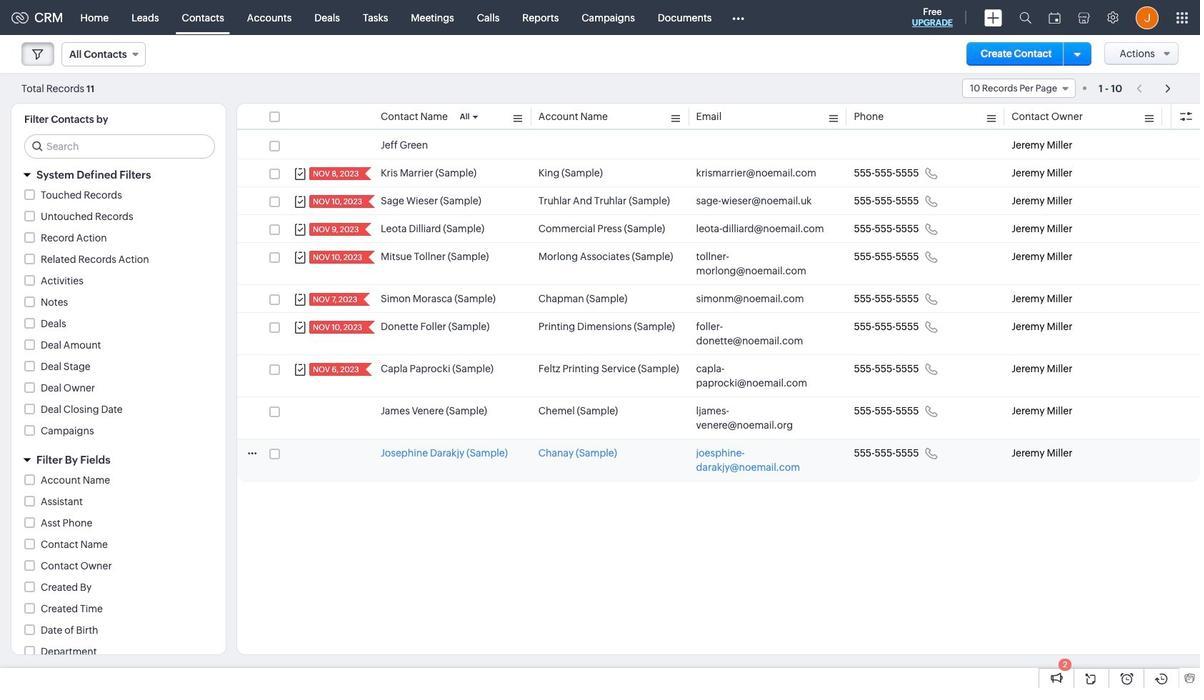 Task type: vqa. For each thing, say whether or not it's contained in the screenshot.
CRM link
no



Task type: describe. For each thing, give the bounding box(es) containing it.
search image
[[1020, 11, 1032, 24]]

Search text field
[[25, 135, 214, 158]]

create menu element
[[976, 0, 1011, 35]]

profile image
[[1136, 6, 1159, 29]]

Other Modules field
[[724, 6, 754, 29]]



Task type: locate. For each thing, give the bounding box(es) containing it.
None field
[[61, 42, 146, 66], [963, 79, 1076, 98], [61, 42, 146, 66], [963, 79, 1076, 98]]

create menu image
[[985, 9, 1003, 26]]

search element
[[1011, 0, 1041, 35]]

calendar image
[[1049, 12, 1061, 23]]

profile element
[[1128, 0, 1168, 35]]

row group
[[237, 132, 1201, 482]]

logo image
[[11, 12, 29, 23]]



